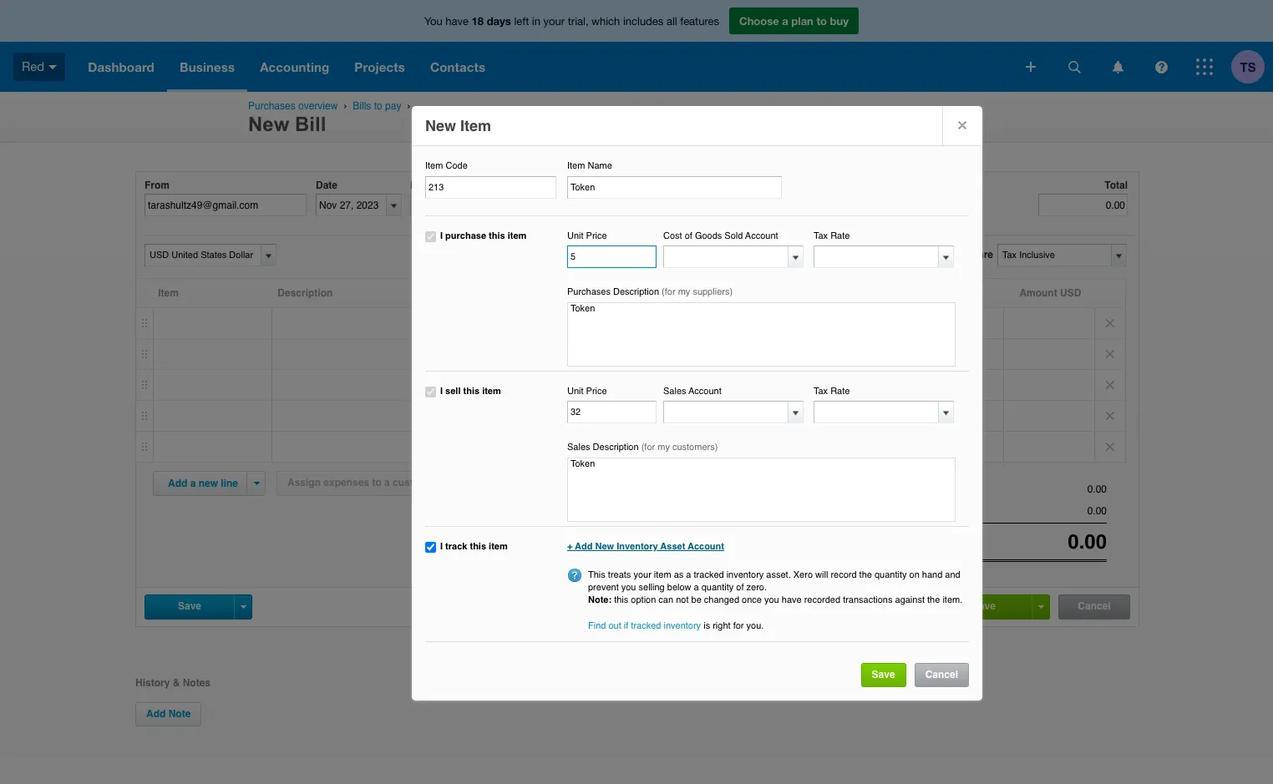 Task type: describe. For each thing, give the bounding box(es) containing it.
a left new
[[190, 478, 196, 490]]

choose a plan to buy
[[739, 14, 849, 28]]

usd
[[1060, 287, 1082, 299]]

new inside "+ add new inventory asset account inventory asset account"
[[595, 541, 614, 552]]

note:
[[588, 595, 612, 606]]

your inside this treats your item as a tracked inventory asset. xero will record the quantity on hand and prevent you selling below a quantity of zero. note: this option can not be changed once you have recorded transactions against the item.
[[634, 570, 652, 580]]

plan
[[792, 14, 814, 28]]

ts banner
[[0, 0, 1273, 92]]

i sell this item
[[440, 386, 501, 397]]

not
[[676, 595, 689, 606]]

prevent
[[588, 582, 619, 593]]

notes
[[183, 677, 211, 689]]

you.
[[747, 621, 764, 632]]

+
[[567, 541, 573, 552]]

bills to pay link
[[353, 100, 401, 112]]

1 horizontal spatial save
[[872, 669, 895, 681]]

cancel button
[[1060, 596, 1130, 619]]

cancel inside the cancel link
[[926, 669, 958, 681]]

Total text field
[[1039, 194, 1128, 217]]

overview
[[298, 100, 338, 112]]

more save options... image
[[240, 606, 246, 609]]

2 vertical spatial to
[[372, 477, 382, 489]]

find
[[588, 621, 606, 632]]

1 horizontal spatial you
[[765, 595, 779, 606]]

0 horizontal spatial the
[[859, 570, 872, 580]]

rate for cost of goods sold account
[[831, 230, 850, 241]]

delete line item image
[[1095, 370, 1126, 400]]

tax rate for sales account
[[814, 386, 850, 397]]

more add line options... image
[[254, 482, 259, 485]]

trial,
[[568, 15, 589, 28]]

have inside you have 18 days left in your trial, which includes all features
[[446, 15, 469, 28]]

description for i sell this item
[[593, 442, 639, 453]]

unit for cost of goods sold account
[[567, 230, 584, 241]]

1 horizontal spatial svg image
[[1197, 58, 1213, 75]]

asset.
[[767, 570, 791, 580]]

item name
[[567, 160, 612, 171]]

+ add new inventory asset account inventory asset account
[[567, 541, 724, 567]]

unit for sales account
[[567, 386, 584, 397]]

is
[[704, 621, 710, 632]]

total
[[1105, 180, 1128, 191]]

project
[[453, 477, 487, 489]]

cost of goods sold account
[[663, 230, 778, 241]]

this for purchase
[[489, 230, 505, 241]]

purchases description (for my suppliers)
[[567, 287, 733, 298]]

days
[[487, 14, 511, 28]]

(for for purchases description
[[662, 287, 676, 298]]

1 delete line item image from the top
[[1095, 308, 1126, 338]]

have inside this treats your item as a tracked inventory asset. xero will record the quantity on hand and prevent you selling below a quantity of zero. note: this option can not be changed once you have recorded transactions against the item.
[[782, 595, 802, 606]]

amounts
[[932, 249, 976, 261]]

purchase
[[445, 230, 486, 241]]

18
[[472, 14, 484, 28]]

2 delete line item image from the top
[[1095, 339, 1126, 369]]

purchases for new bill
[[248, 100, 296, 112]]

1 vertical spatial unit price
[[610, 287, 657, 299]]

cost
[[663, 230, 682, 241]]

or
[[441, 477, 451, 489]]

approve link
[[919, 596, 1032, 618]]

assign expenses to a customer or project
[[287, 477, 487, 489]]

item code
[[425, 160, 468, 171]]

add for add note
[[146, 709, 166, 720]]

red
[[22, 59, 44, 73]]

this
[[588, 570, 606, 580]]

2 › from the left
[[407, 100, 411, 111]]

this treats your item as a tracked inventory asset. xero will record the quantity on hand and prevent you selling below a quantity of zero. note: this option can not be changed once you have recorded transactions against the item.
[[588, 570, 963, 606]]

1 vertical spatial tracked
[[631, 621, 661, 632]]

changed
[[704, 595, 739, 606]]

0 horizontal spatial svg image
[[1155, 61, 1168, 73]]

total
[[917, 530, 982, 553]]

1 horizontal spatial new
[[425, 117, 456, 135]]

hand
[[922, 570, 943, 580]]

0 vertical spatial save
[[178, 601, 201, 612]]

recorded
[[804, 595, 841, 606]]

Item Code text field
[[425, 176, 556, 199]]

features
[[680, 15, 719, 28]]

item.
[[943, 595, 963, 606]]

Reference text field
[[505, 194, 630, 217]]

customers)
[[673, 442, 718, 453]]

0 horizontal spatial you
[[621, 582, 636, 593]]

purchases overview link
[[248, 100, 338, 112]]

tax rate for cost of goods sold account
[[814, 230, 850, 241]]

sales description (for my customers)
[[567, 442, 718, 453]]

expenses
[[324, 477, 369, 489]]

item for item name
[[567, 160, 585, 171]]

1 › from the left
[[344, 100, 347, 111]]

1 vertical spatial tax rate
[[876, 287, 917, 299]]

your inside you have 18 days left in your trial, which includes all features
[[544, 15, 565, 28]]

Item Name text field
[[567, 176, 782, 199]]

to inside 'purchases overview › bills to pay › new bill'
[[374, 100, 382, 112]]

i for i track this item
[[440, 541, 443, 552]]

sales tax
[[938, 505, 982, 517]]

I sell this item checkbox
[[425, 387, 436, 397]]

0 horizontal spatial sales
[[567, 442, 590, 453]]

price for sales account
[[586, 386, 607, 397]]

note
[[168, 709, 191, 720]]

xero
[[794, 570, 813, 580]]

right
[[713, 621, 731, 632]]

1 horizontal spatial inventory
[[617, 541, 658, 552]]

option
[[631, 595, 656, 606]]

and
[[945, 570, 961, 580]]

account down goods in the right top of the page
[[674, 287, 715, 299]]

find out if tracked inventory link
[[588, 621, 701, 632]]

history & notes
[[135, 677, 211, 689]]

on
[[910, 570, 920, 580]]

1 horizontal spatial quantity
[[875, 570, 907, 580]]

bills
[[353, 100, 371, 112]]

out
[[609, 621, 621, 632]]

I purchase this item checkbox
[[425, 231, 436, 242]]

amount
[[1020, 287, 1058, 299]]

(for for sales description
[[641, 442, 655, 453]]

selling
[[639, 582, 665, 593]]

qty
[[574, 287, 591, 299]]

1 vertical spatial price
[[632, 287, 657, 299]]

1 vertical spatial inventory
[[664, 621, 701, 632]]

sales for tax rate
[[663, 386, 686, 397]]

my for customers)
[[658, 442, 670, 453]]

transactions
[[843, 595, 893, 606]]

code
[[446, 160, 468, 171]]

you
[[424, 15, 443, 28]]

assign expenses to a customer or project link
[[277, 471, 498, 496]]

1 vertical spatial rate
[[895, 287, 917, 299]]

1 vertical spatial unit
[[610, 287, 630, 299]]

sales for total
[[938, 505, 964, 517]]



Task type: locate. For each thing, give the bounding box(es) containing it.
1 vertical spatial cancel
[[926, 669, 958, 681]]

unit
[[567, 230, 584, 241], [610, 287, 630, 299], [567, 386, 584, 397]]

1 date from the left
[[316, 180, 338, 191]]

asset up treats on the left bottom
[[611, 556, 636, 567]]

as
[[674, 570, 684, 580]]

you down treats on the left bottom
[[621, 582, 636, 593]]

unit price up unit price 'text box'
[[567, 386, 607, 397]]

1 horizontal spatial purchases
[[567, 287, 611, 298]]

purchases inside 'purchases overview › bills to pay › new bill'
[[248, 100, 296, 112]]

1 horizontal spatial asset
[[661, 541, 685, 552]]

treats
[[608, 570, 631, 580]]

track
[[445, 541, 467, 552]]

cancel right more approve options... icon
[[1078, 601, 1111, 612]]

item right the purchase
[[508, 230, 527, 241]]

1 vertical spatial add
[[575, 541, 593, 552]]

account up the customers)
[[689, 386, 722, 397]]

add
[[168, 478, 187, 490], [575, 541, 593, 552], [146, 709, 166, 720]]

2 vertical spatial tax rate
[[814, 386, 850, 397]]

add note link
[[135, 703, 202, 727]]

my left suppliers)
[[678, 287, 690, 298]]

i purchase this item
[[440, 230, 527, 241]]

add inside "+ add new inventory asset account inventory asset account"
[[575, 541, 593, 552]]

the left item.
[[928, 595, 940, 606]]

price down reference text box
[[586, 230, 607, 241]]

a up "be"
[[694, 582, 699, 593]]

new inside 'purchases overview › bills to pay › new bill'
[[248, 113, 289, 135]]

0 horizontal spatial add
[[146, 709, 166, 720]]

account up below
[[688, 541, 724, 552]]

2 vertical spatial add
[[146, 709, 166, 720]]

add for add a new line
[[168, 478, 187, 490]]

1 horizontal spatial inventory
[[727, 570, 764, 580]]

1 vertical spatial to
[[374, 100, 382, 112]]

0 horizontal spatial cancel
[[926, 669, 958, 681]]

2 vertical spatial unit
[[567, 386, 584, 397]]

0 vertical spatial you
[[621, 582, 636, 593]]

item for sell
[[482, 386, 501, 397]]

0 vertical spatial price
[[586, 230, 607, 241]]

1 horizontal spatial of
[[736, 582, 744, 593]]

1 vertical spatial you
[[765, 595, 779, 606]]

account up 'as'
[[638, 556, 675, 567]]

0 horizontal spatial your
[[544, 15, 565, 28]]

0 vertical spatial the
[[859, 570, 872, 580]]

inventory up zero.
[[727, 570, 764, 580]]

cancel link
[[915, 663, 969, 687]]

to left buy
[[817, 14, 827, 28]]

my left the customers)
[[658, 442, 670, 453]]

save left more save options... image at left bottom
[[178, 601, 201, 612]]

1 i from the top
[[440, 230, 443, 241]]

below
[[667, 582, 691, 593]]

(for left suppliers)
[[662, 287, 676, 298]]

0 horizontal spatial have
[[446, 15, 469, 28]]

which
[[592, 15, 620, 28]]

0 horizontal spatial inventory
[[567, 556, 609, 567]]

add note
[[146, 709, 191, 720]]

item for purchase
[[508, 230, 527, 241]]

asset up 'as'
[[661, 541, 685, 552]]

if
[[624, 621, 629, 632]]

pay
[[385, 100, 401, 112]]

1 vertical spatial purchases
[[567, 287, 611, 298]]

ts button
[[1232, 42, 1273, 92]]

1 horizontal spatial tracked
[[694, 570, 724, 580]]

Due Date text field
[[411, 195, 480, 216]]

0 vertical spatial inventory
[[727, 570, 764, 580]]

1 vertical spatial asset
[[611, 556, 636, 567]]

Unit Price text field
[[567, 401, 657, 424]]

0 horizontal spatial quantity
[[702, 582, 734, 593]]

0 vertical spatial your
[[544, 15, 565, 28]]

sales down subtotal
[[938, 505, 964, 517]]

3 i from the top
[[440, 541, 443, 552]]

2 vertical spatial unit price
[[567, 386, 607, 397]]

name
[[588, 160, 612, 171]]

a left 'plan'
[[782, 14, 789, 28]]

2 horizontal spatial sales
[[938, 505, 964, 517]]

amounts are
[[932, 249, 993, 261]]

0 horizontal spatial of
[[685, 230, 693, 241]]

have
[[446, 15, 469, 28], [782, 595, 802, 606]]

1 vertical spatial inventory
[[567, 556, 609, 567]]

None text field
[[145, 194, 307, 217], [567, 246, 657, 268], [815, 247, 940, 268], [815, 402, 940, 423], [567, 458, 956, 522], [982, 484, 1107, 495], [982, 506, 1107, 517], [982, 531, 1107, 554], [145, 194, 307, 217], [567, 246, 657, 268], [815, 247, 940, 268], [815, 402, 940, 423], [567, 458, 956, 522], [982, 484, 1107, 495], [982, 506, 1107, 517], [982, 531, 1107, 554]]

quantity left on
[[875, 570, 907, 580]]

to inside ts banner
[[817, 14, 827, 28]]

new
[[199, 478, 218, 490]]

i for i sell this item
[[440, 386, 443, 397]]

unit price down reference text box
[[567, 230, 607, 241]]

tracked
[[694, 570, 724, 580], [631, 621, 661, 632]]

1 vertical spatial i
[[440, 386, 443, 397]]

purchases for (for my suppliers)
[[567, 287, 611, 298]]

save link left the cancel link
[[861, 663, 906, 687]]

a right 'as'
[[686, 570, 691, 580]]

save link left more save options... image at left bottom
[[145, 596, 234, 618]]

add left the note
[[146, 709, 166, 720]]

subtotal
[[945, 483, 982, 495]]

new down purchases overview link at left top
[[248, 113, 289, 135]]

this for sell
[[463, 386, 480, 397]]

2 horizontal spatial new
[[595, 541, 614, 552]]

i right i purchase this item checkbox
[[440, 230, 443, 241]]

this right note: at the bottom
[[614, 595, 629, 606]]

unit price for sales account
[[567, 386, 607, 397]]

0 vertical spatial i
[[440, 230, 443, 241]]

price up unit price 'text box'
[[586, 386, 607, 397]]

› left bills
[[344, 100, 347, 111]]

0 vertical spatial cancel
[[1078, 601, 1111, 612]]

1 horizontal spatial have
[[782, 595, 802, 606]]

sell
[[445, 386, 461, 397]]

red button
[[0, 42, 75, 92]]

item inside this treats your item as a tracked inventory asset. xero will record the quantity on hand and prevent you selling below a quantity of zero. note: this option can not be changed once you have recorded transactions against the item.
[[654, 570, 671, 580]]

0 vertical spatial unit price
[[567, 230, 607, 241]]

2 date from the left
[[432, 180, 454, 191]]

this right track
[[470, 541, 486, 552]]

1 vertical spatial my
[[658, 442, 670, 453]]

1 vertical spatial your
[[634, 570, 652, 580]]

this inside this treats your item as a tracked inventory asset. xero will record the quantity on hand and prevent you selling below a quantity of zero. note: this option can not be changed once you have recorded transactions against the item.
[[614, 595, 629, 606]]

1 vertical spatial the
[[928, 595, 940, 606]]

account
[[745, 230, 778, 241], [674, 287, 715, 299], [689, 386, 722, 397], [688, 541, 724, 552], [638, 556, 675, 567]]

i right i track this item option
[[440, 541, 443, 552]]

choose
[[739, 14, 779, 28]]

a inside ts banner
[[782, 14, 789, 28]]

1 vertical spatial have
[[782, 595, 802, 606]]

0 vertical spatial have
[[446, 15, 469, 28]]

you
[[621, 582, 636, 593], [765, 595, 779, 606]]

cancel inside cancel button
[[1078, 601, 1111, 612]]

0 horizontal spatial date
[[316, 180, 338, 191]]

find out if tracked inventory is right for you.
[[588, 621, 764, 632]]

0 vertical spatial asset
[[661, 541, 685, 552]]

1 horizontal spatial ›
[[407, 100, 411, 111]]

to left pay
[[374, 100, 382, 112]]

item for item
[[158, 287, 179, 299]]

zero.
[[747, 582, 767, 593]]

4 delete line item image from the top
[[1095, 432, 1126, 462]]

1 horizontal spatial sales
[[663, 386, 686, 397]]

of left zero.
[[736, 582, 744, 593]]

1 vertical spatial (for
[[641, 442, 655, 453]]

to right expenses on the left
[[372, 477, 382, 489]]

description for i purchase this item
[[613, 287, 659, 298]]

cancel
[[1078, 601, 1111, 612], [926, 669, 958, 681]]

0 vertical spatial sales
[[663, 386, 686, 397]]

price for cost of goods sold account
[[586, 230, 607, 241]]

0 horizontal spatial save
[[178, 601, 201, 612]]

(for
[[662, 287, 676, 298], [641, 442, 655, 453]]

None text field
[[145, 245, 258, 266], [999, 245, 1110, 266], [664, 247, 790, 268], [567, 302, 956, 367], [664, 402, 790, 423], [145, 245, 258, 266], [999, 245, 1110, 266], [664, 247, 790, 268], [567, 302, 956, 367], [664, 402, 790, 423]]

bill
[[295, 113, 326, 135]]

0 horizontal spatial save link
[[145, 596, 234, 618]]

3 delete line item image from the top
[[1095, 401, 1126, 431]]

of
[[685, 230, 693, 241], [736, 582, 744, 593]]

i track this item
[[440, 541, 508, 552]]

0 horizontal spatial purchases
[[248, 100, 296, 112]]

a left customer
[[384, 477, 390, 489]]

unit down reference text box
[[567, 230, 584, 241]]

1 vertical spatial save
[[872, 669, 895, 681]]

add a new line link
[[158, 472, 248, 495]]

the
[[859, 570, 872, 580], [928, 595, 940, 606]]

includes
[[623, 15, 664, 28]]

history
[[135, 677, 170, 689]]

from
[[145, 180, 170, 191]]

inventory inside this treats your item as a tracked inventory asset. xero will record the quantity on hand and prevent you selling below a quantity of zero. note: this option can not be changed once you have recorded transactions against the item.
[[727, 570, 764, 580]]

0 vertical spatial of
[[685, 230, 693, 241]]

0 horizontal spatial (for
[[641, 442, 655, 453]]

0 vertical spatial to
[[817, 14, 827, 28]]

0 vertical spatial my
[[678, 287, 690, 298]]

sold
[[725, 230, 743, 241]]

1 vertical spatial quantity
[[702, 582, 734, 593]]

unit price for cost of goods sold account
[[567, 230, 607, 241]]

inventory up the this
[[567, 556, 609, 567]]

account right sold
[[745, 230, 778, 241]]

unit right "qty"
[[610, 287, 630, 299]]

save left the cancel link
[[872, 669, 895, 681]]

0 vertical spatial save link
[[145, 596, 234, 618]]

0 horizontal spatial new
[[248, 113, 289, 135]]

0 horizontal spatial ›
[[344, 100, 347, 111]]

are
[[978, 249, 993, 261]]

against
[[895, 595, 925, 606]]

new up item code
[[425, 117, 456, 135]]

item right track
[[489, 541, 508, 552]]

1 horizontal spatial your
[[634, 570, 652, 580]]

add left new
[[168, 478, 187, 490]]

0 vertical spatial unit
[[567, 230, 584, 241]]

2 vertical spatial price
[[586, 386, 607, 397]]

›
[[344, 100, 347, 111], [407, 100, 411, 111]]

0 vertical spatial tax rate
[[814, 230, 850, 241]]

(for left the customers)
[[641, 442, 655, 453]]

sales
[[663, 386, 686, 397], [567, 442, 590, 453], [938, 505, 964, 517]]

once
[[742, 595, 762, 606]]

unit up unit price 'text box'
[[567, 386, 584, 397]]

of inside this treats your item as a tracked inventory asset. xero will record the quantity on hand and prevent you selling below a quantity of zero. note: this option can not be changed once you have recorded transactions against the item.
[[736, 582, 744, 593]]

item
[[508, 230, 527, 241], [482, 386, 501, 397], [489, 541, 508, 552], [654, 570, 671, 580]]

add a new line
[[168, 478, 238, 490]]

this for track
[[470, 541, 486, 552]]

amount usd
[[1020, 287, 1082, 299]]

a
[[782, 14, 789, 28], [384, 477, 390, 489], [190, 478, 196, 490], [686, 570, 691, 580], [694, 582, 699, 593]]

assign
[[287, 477, 321, 489]]

date down item code
[[432, 180, 454, 191]]

0 vertical spatial rate
[[831, 230, 850, 241]]

for
[[733, 621, 744, 632]]

to
[[817, 14, 827, 28], [374, 100, 382, 112], [372, 477, 382, 489]]

this
[[489, 230, 505, 241], [463, 386, 480, 397], [470, 541, 486, 552], [614, 595, 629, 606]]

you down zero.
[[765, 595, 779, 606]]

price right "qty"
[[632, 287, 657, 299]]

1 vertical spatial of
[[736, 582, 744, 593]]

cancel down item.
[[926, 669, 958, 681]]

sales down unit price 'text box'
[[567, 442, 590, 453]]

0 vertical spatial purchases
[[248, 100, 296, 112]]

tracked inside this treats your item as a tracked inventory asset. xero will record the quantity on hand and prevent you selling below a quantity of zero. note: this option can not be changed once you have recorded transactions against the item.
[[694, 570, 724, 580]]

item
[[460, 117, 491, 135], [425, 160, 443, 171], [567, 160, 585, 171], [158, 287, 179, 299]]

my for suppliers)
[[678, 287, 690, 298]]

item for item code
[[425, 160, 443, 171]]

Date text field
[[317, 195, 386, 216]]

all
[[667, 15, 677, 28]]

0 horizontal spatial asset
[[611, 556, 636, 567]]

1 horizontal spatial date
[[432, 180, 454, 191]]

customer
[[393, 477, 438, 489]]

suppliers)
[[693, 287, 733, 298]]

i for i purchase this item
[[440, 230, 443, 241]]

your up selling
[[634, 570, 652, 580]]

0 vertical spatial quantity
[[875, 570, 907, 580]]

1 horizontal spatial add
[[168, 478, 187, 490]]

2 i from the top
[[440, 386, 443, 397]]

tax rate
[[814, 230, 850, 241], [876, 287, 917, 299], [814, 386, 850, 397]]

0 horizontal spatial inventory
[[664, 621, 701, 632]]

› right pay
[[407, 100, 411, 111]]

new item
[[425, 117, 491, 135]]

purchases
[[248, 100, 296, 112], [567, 287, 611, 298]]

1 vertical spatial save link
[[861, 663, 906, 687]]

0 vertical spatial inventory
[[617, 541, 658, 552]]

you have 18 days left in your trial, which includes all features
[[424, 14, 719, 28]]

date up the date text field
[[316, 180, 338, 191]]

svg image inside red popup button
[[49, 65, 57, 69]]

delete line item image
[[1095, 308, 1126, 338], [1095, 339, 1126, 369], [1095, 401, 1126, 431], [1095, 432, 1126, 462]]

tracked right the if
[[631, 621, 661, 632]]

save
[[178, 601, 201, 612], [872, 669, 895, 681]]

my
[[678, 287, 690, 298], [658, 442, 670, 453]]

sales up the customers)
[[663, 386, 686, 397]]

this right the purchase
[[489, 230, 505, 241]]

2 vertical spatial rate
[[831, 386, 850, 397]]

have down xero
[[782, 595, 802, 606]]

item left 'as'
[[654, 570, 671, 580]]

0 horizontal spatial my
[[658, 442, 670, 453]]

1 horizontal spatial (for
[[662, 287, 676, 298]]

quantity up changed
[[702, 582, 734, 593]]

1 horizontal spatial my
[[678, 287, 690, 298]]

1 horizontal spatial save link
[[861, 663, 906, 687]]

in
[[532, 15, 541, 28]]

will
[[816, 570, 828, 580]]

new
[[248, 113, 289, 135], [425, 117, 456, 135], [595, 541, 614, 552]]

item for track
[[489, 541, 508, 552]]

i right the i sell this item option on the left of page
[[440, 386, 443, 397]]

I track this item checkbox
[[425, 542, 436, 553]]

be
[[691, 595, 702, 606]]

1 horizontal spatial the
[[928, 595, 940, 606]]

the right the record
[[859, 570, 872, 580]]

goods
[[695, 230, 722, 241]]

your right in
[[544, 15, 565, 28]]

record
[[831, 570, 857, 580]]

0 vertical spatial (for
[[662, 287, 676, 298]]

this right the sell
[[463, 386, 480, 397]]

rate for sales account
[[831, 386, 850, 397]]

inventory left is at the bottom of the page
[[664, 621, 701, 632]]

0 vertical spatial tracked
[[694, 570, 724, 580]]

&
[[173, 677, 180, 689]]

ts
[[1240, 59, 1256, 74]]

have left 18
[[446, 15, 469, 28]]

2 horizontal spatial add
[[575, 541, 593, 552]]

unit price right "qty"
[[610, 287, 657, 299]]

new up the this
[[595, 541, 614, 552]]

due date
[[410, 180, 454, 191]]

2 vertical spatial sales
[[938, 505, 964, 517]]

svg image
[[1068, 61, 1081, 73], [1113, 61, 1123, 73], [1026, 62, 1036, 72], [49, 65, 57, 69]]

more approve options... image
[[1038, 606, 1044, 609]]

inventory up treats on the left bottom
[[617, 541, 658, 552]]

svg image
[[1197, 58, 1213, 75], [1155, 61, 1168, 73]]

left
[[514, 15, 529, 28]]

of right the cost in the right top of the page
[[685, 230, 693, 241]]

tracked up "be"
[[694, 570, 724, 580]]

inventory
[[617, 541, 658, 552], [567, 556, 609, 567]]

item for treats
[[654, 570, 671, 580]]

item right the sell
[[482, 386, 501, 397]]

sales account
[[663, 386, 722, 397]]

0 horizontal spatial tracked
[[631, 621, 661, 632]]

add right the +
[[575, 541, 593, 552]]

purchases overview › bills to pay › new bill
[[248, 100, 414, 135]]



Task type: vqa. For each thing, say whether or not it's contained in the screenshot.
svg image
yes



